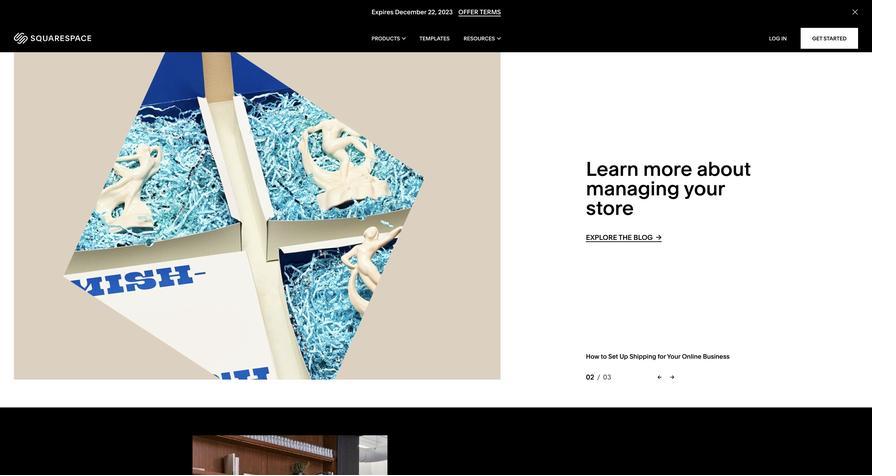 Task type: describe. For each thing, give the bounding box(es) containing it.
resources
[[464, 35, 495, 42]]

your
[[684, 177, 726, 200]]

02 / 03
[[587, 373, 612, 381]]

terms
[[480, 8, 501, 16]]

store
[[587, 196, 634, 220]]

→ button
[[667, 371, 678, 383]]

the
[[619, 233, 633, 242]]

shipping
[[630, 353, 657, 361]]

up
[[620, 353, 629, 361]]

2023
[[438, 8, 453, 16]]

log             in
[[770, 35, 788, 42]]

set
[[609, 353, 619, 361]]

squarespace logo image
[[14, 33, 91, 44]]

→ inside explore the blog →
[[657, 233, 662, 241]]

blog
[[634, 233, 654, 242]]

log             in link
[[770, 35, 788, 42]]

03
[[604, 373, 612, 381]]

templates link
[[420, 24, 450, 52]]

offer terms
[[459, 8, 501, 16]]

explore
[[587, 233, 618, 242]]

←
[[658, 374, 662, 381]]

products
[[372, 35, 400, 42]]

products button
[[372, 24, 406, 52]]

online
[[683, 353, 702, 361]]

how
[[587, 353, 600, 361]]

get started link
[[802, 28, 859, 49]]

managing
[[587, 177, 680, 200]]

22,
[[428, 8, 437, 16]]

expires december 22, 2023
[[372, 8, 453, 16]]

more
[[644, 157, 693, 181]]

get
[[813, 35, 823, 42]]



Task type: locate. For each thing, give the bounding box(es) containing it.
0 vertical spatial →
[[657, 233, 662, 241]]

in
[[782, 35, 788, 42]]

started
[[824, 35, 847, 42]]

log
[[770, 35, 781, 42]]

how to set up shipping for your online business link
[[587, 353, 730, 361]]

→ right ← button
[[671, 374, 675, 381]]

1 horizontal spatial →
[[671, 374, 675, 381]]

← button
[[655, 371, 666, 383]]

0 horizontal spatial →
[[657, 233, 662, 241]]

learn
[[587, 157, 639, 181]]

templates
[[420, 35, 450, 42]]

offer terms link
[[459, 8, 501, 16]]

about
[[698, 157, 752, 181]]

1 vertical spatial →
[[671, 374, 675, 381]]

→ inside button
[[671, 374, 675, 381]]

your
[[668, 353, 681, 361]]

customer care advisors. image
[[193, 436, 388, 475]]

offer
[[459, 8, 479, 16]]

learn more about managing your store
[[587, 157, 752, 220]]

02
[[587, 373, 595, 381]]

explore the blog →
[[587, 233, 662, 242]]

business
[[704, 353, 730, 361]]

→ right blog
[[657, 233, 662, 241]]

/
[[598, 373, 601, 381]]

get started
[[813, 35, 847, 42]]

expires
[[372, 8, 394, 16]]

december
[[395, 8, 427, 16]]

→
[[657, 233, 662, 241], [671, 374, 675, 381]]

to
[[601, 353, 607, 361]]

squarespace logo link
[[14, 33, 183, 44]]

for
[[658, 353, 667, 361]]

how to set up shipping for your online business
[[587, 353, 730, 361]]

how to set up shipping for your online business image
[[14, 48, 501, 380]]

resources button
[[464, 24, 501, 52]]



Task type: vqa. For each thing, say whether or not it's contained in the screenshot.
to
yes



